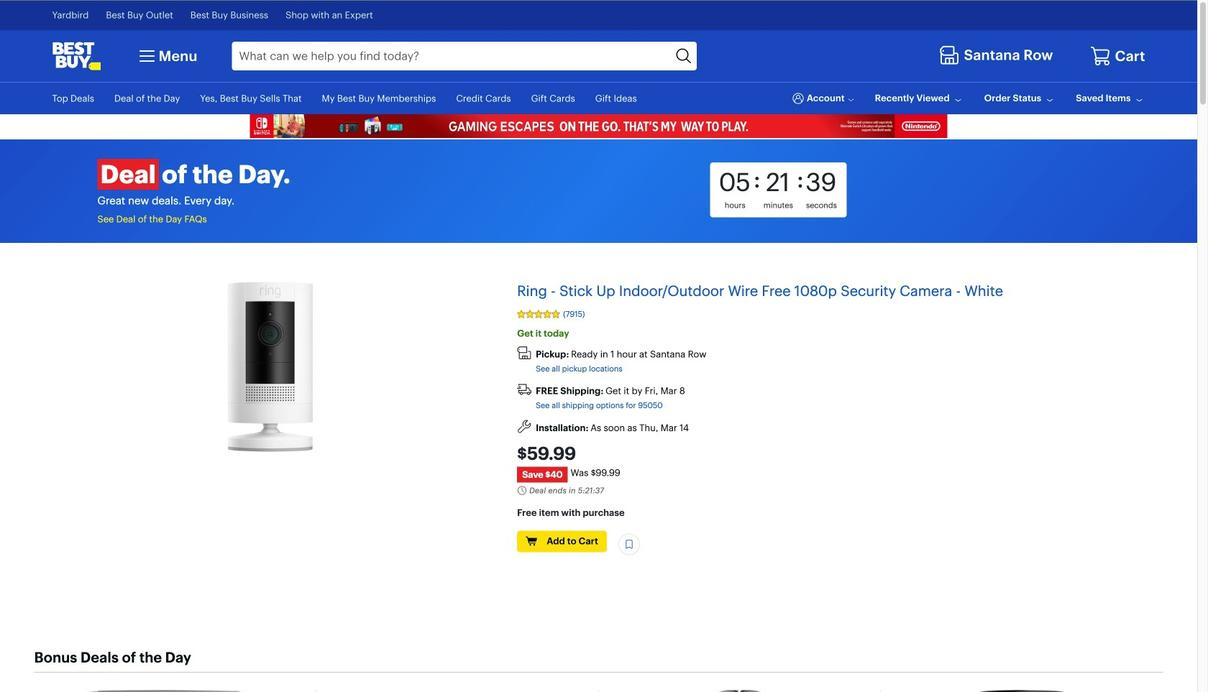 Task type: describe. For each thing, give the bounding box(es) containing it.
advertisement element
[[250, 114, 947, 138]]

Type to search. Navigate forward to hear suggestions text field
[[232, 42, 672, 70]]

utility element
[[52, 83, 1145, 114]]

menu image
[[136, 45, 159, 68]]

cart icon image
[[1090, 45, 1111, 67]]



Task type: vqa. For each thing, say whether or not it's contained in the screenshot.
ADD TO CART
no



Task type: locate. For each thing, give the bounding box(es) containing it.
save image
[[624, 539, 634, 550]]

bestbuy.com image
[[52, 42, 101, 70]]



